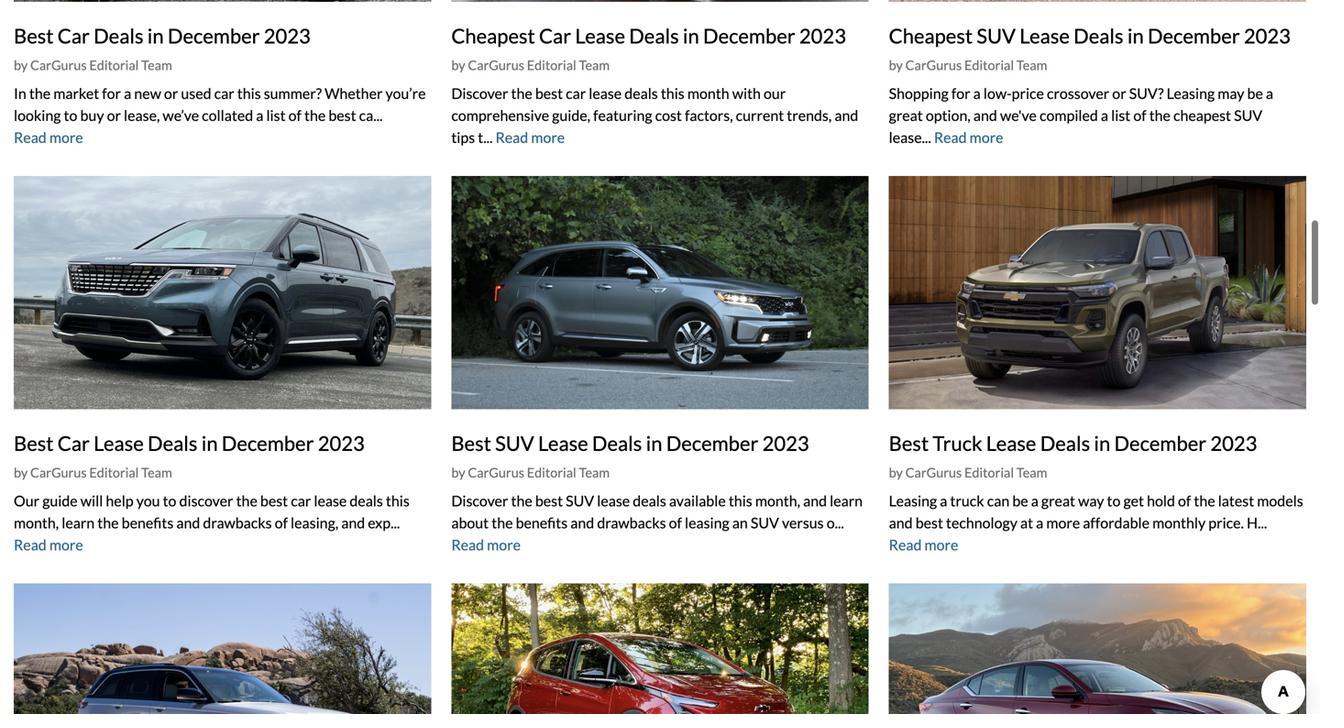 Task type: vqa. For each thing, say whether or not it's contained in the screenshot.
it
no



Task type: describe. For each thing, give the bounding box(es) containing it.
read more for car
[[496, 129, 565, 146]]

affordable
[[1083, 514, 1150, 532]]

editorial for best suv lease deals in december 2023
[[527, 465, 577, 480]]

best inside discover the best suv lease deals available this month, and learn about the benefits and drawbacks of leasing an suv versus o... read more
[[535, 492, 563, 510]]

cargurus for best car lease deals in december 2023
[[30, 465, 87, 480]]

benefits inside discover the best suv lease deals available this month, and learn about the benefits and drawbacks of leasing an suv versus o... read more
[[516, 514, 568, 532]]

shopping for a low-price crossover or suv? leasing may be a great option, and we've compiled a list of the cheapest suv lease...
[[889, 84, 1274, 146]]

guide,
[[552, 106, 591, 124]]

trends,
[[787, 106, 832, 124]]

discover
[[179, 492, 233, 510]]

more down we've
[[970, 129, 1004, 146]]

leasing,
[[291, 514, 339, 532]]

cheapest for cheapest suv lease deals in december 2023
[[889, 24, 973, 48]]

technology
[[946, 514, 1018, 532]]

can
[[987, 492, 1010, 510]]

car inside our guide will help you to discover the best car lease deals this month, learn the benefits and drawbacks of leasing, and exp... read more
[[291, 492, 311, 510]]

lease,
[[124, 106, 160, 124]]

help
[[106, 492, 134, 510]]

lease for about
[[597, 492, 630, 510]]

a left truck
[[940, 492, 948, 510]]

read more link for best suv lease deals in december 2023
[[451, 536, 521, 554]]

a right the at
[[1036, 514, 1044, 532]]

lease for cheapest suv lease deals in december 2023
[[1020, 24, 1070, 48]]

read more link for cheapest car lease deals in december 2023
[[496, 129, 565, 146]]

for inside the shopping for a low-price crossover or suv? leasing may be a great option, and we've compiled a list of the cheapest suv lease...
[[952, 84, 971, 102]]

you
[[136, 492, 160, 510]]

cheapest
[[1174, 106, 1232, 124]]

summer?
[[264, 84, 322, 102]]

deals for guide,
[[625, 84, 658, 102]]

0 horizontal spatial or
[[107, 106, 121, 124]]

of inside our guide will help you to discover the best car lease deals this month, learn the benefits and drawbacks of leasing, and exp... read more
[[275, 514, 288, 532]]

cheapest car lease deals in december 2023 image
[[451, 0, 869, 2]]

best for best car lease deals in december 2023
[[14, 431, 54, 455]]

factors,
[[685, 106, 733, 124]]

best car deals in december 2023
[[14, 24, 311, 48]]

price
[[1012, 84, 1044, 102]]

2023 for best car lease deals in december 2023
[[318, 431, 365, 455]]

leasing inside the shopping for a low-price crossover or suv? leasing may be a great option, and we've compiled a list of the cheapest suv lease...
[[1167, 84, 1215, 102]]

may
[[1218, 84, 1245, 102]]

by cargurus editorial team for cheapest car lease deals in december 2023
[[451, 57, 610, 73]]

you're
[[386, 84, 426, 102]]

2023 for best truck lease deals in december 2023
[[1211, 431, 1258, 455]]

best truck lease deals in december 2023
[[889, 431, 1258, 455]]

read more link for cheapest suv lease deals in december 2023
[[934, 129, 1004, 146]]

about
[[451, 514, 489, 532]]

our
[[764, 84, 786, 102]]

team for best suv lease deals in december 2023
[[579, 465, 610, 480]]

this inside discover the best car lease deals this month with our comprehensive guide, featuring cost factors, current trends, and tips t...
[[661, 84, 685, 102]]

team for cheapest suv lease deals in december 2023
[[1017, 57, 1048, 73]]

an
[[732, 514, 748, 532]]

of inside the 'leasing a truck can be a great way to get hold of the latest models and best technology at a more affordable monthly price. h... read more'
[[1178, 492, 1191, 510]]

by for cheapest suv lease deals in december 2023
[[889, 57, 903, 73]]

suv inside the shopping for a low-price crossover or suv? leasing may be a great option, and we've compiled a list of the cheapest suv lease...
[[1234, 106, 1263, 124]]

in for cheapest suv lease deals in december 2023
[[1128, 24, 1144, 48]]

best for best suv lease deals in december 2023
[[451, 431, 491, 455]]

in for best car lease deals in december 2023
[[201, 431, 218, 455]]

deals inside our guide will help you to discover the best car lease deals this month, learn the benefits and drawbacks of leasing, and exp... read more
[[350, 492, 383, 510]]

we've
[[163, 106, 199, 124]]

car for best car deals in december 2023
[[58, 24, 90, 48]]

more inside in the market for a new or used car this summer? whether you're looking to buy or lease, we've collated a list of the best ca... read more
[[49, 128, 83, 146]]

great inside the 'leasing a truck can be a great way to get hold of the latest models and best technology at a more affordable monthly price. h... read more'
[[1042, 492, 1076, 510]]

read more for suv
[[934, 129, 1004, 146]]

best inside our guide will help you to discover the best car lease deals this month, learn the benefits and drawbacks of leasing, and exp... read more
[[260, 492, 288, 510]]

monthly
[[1153, 514, 1206, 532]]

cheapest suv lease deals in december 2023 image
[[889, 0, 1307, 2]]

by for best car lease deals in december 2023
[[14, 465, 28, 480]]

this inside discover the best suv lease deals available this month, and learn about the benefits and drawbacks of leasing an suv versus o... read more
[[729, 492, 753, 510]]

read inside in the market for a new or used car this summer? whether you're looking to buy or lease, we've collated a list of the best ca... read more
[[14, 128, 47, 146]]

low-
[[984, 84, 1012, 102]]

models
[[1257, 492, 1304, 510]]

editorial for best car deals in december 2023
[[89, 57, 139, 73]]

deals for best car lease deals in december 2023
[[148, 431, 198, 455]]

team for best car deals in december 2023
[[141, 57, 172, 73]]

discover the best suv lease deals available this month, and learn about the benefits and drawbacks of leasing an suv versus o... read more
[[451, 492, 863, 554]]

looking
[[14, 106, 61, 124]]

at
[[1021, 514, 1034, 532]]

versus
[[782, 514, 824, 532]]

to inside the 'leasing a truck can be a great way to get hold of the latest models and best technology at a more affordable monthly price. h... read more'
[[1107, 492, 1121, 510]]

lease for best car lease deals in december 2023
[[94, 431, 144, 455]]

guide
[[42, 492, 78, 510]]

a up the at
[[1031, 492, 1039, 510]]

price.
[[1209, 514, 1244, 532]]

cheapest suv lease deals in december 2023
[[889, 24, 1291, 48]]

h...
[[1247, 514, 1268, 532]]

a right 'may'
[[1266, 84, 1274, 102]]

get
[[1124, 492, 1144, 510]]

exp...
[[368, 514, 400, 532]]

lease...
[[889, 129, 931, 146]]

hold
[[1147, 492, 1176, 510]]

cargurus for best car deals in december 2023
[[30, 57, 87, 73]]

december for best car lease deals in december 2023
[[222, 431, 314, 455]]

be inside the 'leasing a truck can be a great way to get hold of the latest models and best technology at a more affordable monthly price. h... read more'
[[1013, 492, 1029, 510]]

our
[[14, 492, 40, 510]]

best car deals in december 2023 image
[[14, 0, 431, 2]]

editorial for cheapest suv lease deals in december 2023
[[965, 57, 1014, 73]]

lease for best suv lease deals in december 2023
[[538, 431, 588, 455]]

ca...
[[359, 106, 383, 124]]

editorial for best car lease deals in december 2023
[[89, 465, 139, 480]]

lease for guide,
[[589, 84, 622, 102]]

tips
[[451, 129, 475, 146]]

more down the guide,
[[531, 129, 565, 146]]

current
[[736, 106, 784, 124]]

best truck lease deals in december 2023 image
[[889, 176, 1307, 409]]

editorial for cheapest car lease deals in december 2023
[[527, 57, 577, 73]]

by for best truck lease deals in december 2023
[[889, 465, 903, 480]]

december for best truck lease deals in december 2023
[[1115, 431, 1207, 455]]

will
[[80, 492, 103, 510]]

december for cheapest car lease deals in december 2023
[[703, 24, 796, 48]]

every electric car lease deal in december 2023 image
[[451, 584, 869, 714]]

and inside the shopping for a low-price crossover or suv? leasing may be a great option, and we've compiled a list of the cheapest suv lease...
[[974, 106, 998, 124]]

team for cheapest car lease deals in december 2023
[[579, 57, 610, 73]]

truck
[[933, 431, 983, 455]]

suv?
[[1129, 84, 1164, 102]]

the inside the shopping for a low-price crossover or suv? leasing may be a great option, and we've compiled a list of the cheapest suv lease...
[[1150, 106, 1171, 124]]

for inside in the market for a new or used car this summer? whether you're looking to buy or lease, we've collated a list of the best ca... read more
[[102, 84, 121, 102]]

read inside our guide will help you to discover the best car lease deals this month, learn the benefits and drawbacks of leasing, and exp... read more
[[14, 536, 47, 554]]

this inside our guide will help you to discover the best car lease deals this month, learn the benefits and drawbacks of leasing, and exp... read more
[[386, 492, 410, 510]]

the inside discover the best car lease deals this month with our comprehensive guide, featuring cost factors, current trends, and tips t...
[[511, 84, 533, 102]]

a left new
[[124, 84, 131, 102]]

best jeep lease deals in december 2023 image
[[14, 584, 431, 714]]

lease for best truck lease deals in december 2023
[[986, 431, 1037, 455]]

in
[[14, 84, 26, 102]]

t...
[[478, 129, 493, 146]]

best suv lease deals in december 2023 link
[[451, 431, 809, 455]]

more down way
[[1047, 514, 1080, 532]]

comprehensive
[[451, 106, 549, 124]]

drawbacks inside our guide will help you to discover the best car lease deals this month, learn the benefits and drawbacks of leasing, and exp... read more
[[203, 514, 272, 532]]



Task type: locate. For each thing, give the bounding box(es) containing it.
or right new
[[164, 84, 178, 102]]

of inside in the market for a new or used car this summer? whether you're looking to buy or lease, we've collated a list of the best ca... read more
[[289, 106, 302, 124]]

of
[[289, 106, 302, 124], [1134, 106, 1147, 124], [1178, 492, 1191, 510], [275, 514, 288, 532], [669, 514, 682, 532]]

1 horizontal spatial benefits
[[516, 514, 568, 532]]

learn inside our guide will help you to discover the best car lease deals this month, learn the benefits and drawbacks of leasing, and exp... read more
[[62, 514, 95, 532]]

read more link down option,
[[934, 129, 1004, 146]]

0 horizontal spatial leasing
[[889, 492, 937, 510]]

1 discover from the top
[[451, 84, 508, 102]]

the
[[29, 84, 51, 102], [511, 84, 533, 102], [304, 106, 326, 124], [1150, 106, 1171, 124], [236, 492, 258, 510], [511, 492, 533, 510], [1194, 492, 1216, 510], [97, 514, 119, 532], [492, 514, 513, 532]]

of down summer?
[[289, 106, 302, 124]]

in up way
[[1094, 431, 1111, 455]]

the inside the 'leasing a truck can be a great way to get hold of the latest models and best technology at a more affordable monthly price. h... read more'
[[1194, 492, 1216, 510]]

by cargurus editorial team for cheapest suv lease deals in december 2023
[[889, 57, 1048, 73]]

cargurus up shopping
[[906, 57, 962, 73]]

0 horizontal spatial great
[[889, 106, 923, 124]]

in for best suv lease deals in december 2023
[[646, 431, 663, 455]]

a right "collated"
[[256, 106, 264, 124]]

1 horizontal spatial or
[[164, 84, 178, 102]]

2 read more from the left
[[934, 129, 1004, 146]]

cargurus up comprehensive
[[468, 57, 524, 73]]

in for cheapest car lease deals in december 2023
[[683, 24, 699, 48]]

by for cheapest car lease deals in december 2023
[[451, 57, 465, 73]]

2023 for cheapest car lease deals in december 2023
[[800, 24, 846, 48]]

deals for best suv lease deals in december 2023
[[592, 431, 642, 455]]

in up new
[[147, 24, 164, 48]]

1 vertical spatial be
[[1013, 492, 1029, 510]]

car up the guide,
[[566, 84, 586, 102]]

to right you at the bottom left
[[163, 492, 176, 510]]

team up new
[[141, 57, 172, 73]]

we've
[[1000, 106, 1037, 124]]

best suv lease deals in december 2023 image
[[451, 176, 869, 409]]

deals down cheapest suv lease deals in december 2023 image
[[1074, 24, 1124, 48]]

read
[[14, 128, 47, 146], [496, 129, 528, 146], [934, 129, 967, 146], [14, 536, 47, 554], [451, 536, 484, 554], [889, 536, 922, 554]]

2023 up the versus
[[763, 431, 809, 455]]

car up leasing,
[[291, 492, 311, 510]]

drawbacks inside discover the best suv lease deals available this month, and learn about the benefits and drawbacks of leasing an suv versus o... read more
[[597, 514, 666, 532]]

best truck lease deals in december 2023 link
[[889, 431, 1258, 455]]

a left low-
[[974, 84, 981, 102]]

deals for cheapest suv lease deals in december 2023
[[1074, 24, 1124, 48]]

to inside in the market for a new or used car this summer? whether you're looking to buy or lease, we've collated a list of the best ca... read more
[[64, 106, 77, 124]]

deals left available
[[633, 492, 666, 510]]

learn down will at the bottom left
[[62, 514, 95, 532]]

deals for cheapest car lease deals in december 2023
[[629, 24, 679, 48]]

deals up new
[[94, 24, 144, 48]]

discover inside discover the best suv lease deals available this month, and learn about the benefits and drawbacks of leasing an suv versus o... read more
[[451, 492, 508, 510]]

0 vertical spatial leasing
[[1167, 84, 1215, 102]]

1 horizontal spatial cheapest
[[889, 24, 973, 48]]

deals up discover the best suv lease deals available this month, and learn about the benefits and drawbacks of leasing an suv versus o... read more
[[592, 431, 642, 455]]

more
[[49, 128, 83, 146], [531, 129, 565, 146], [970, 129, 1004, 146], [1047, 514, 1080, 532], [49, 536, 83, 554], [487, 536, 521, 554], [925, 536, 959, 554]]

great left way
[[1042, 492, 1076, 510]]

best car deals in december 2023 link
[[14, 24, 311, 48]]

best up about
[[451, 431, 491, 455]]

discover the best car lease deals this month with our comprehensive guide, featuring cost factors, current trends, and tips t...
[[451, 84, 859, 146]]

best car lease deals in december 2023 link
[[14, 431, 365, 455]]

car up "collated"
[[214, 84, 234, 102]]

cargurus up about
[[468, 465, 524, 480]]

leasing a truck can be a great way to get hold of the latest models and best technology at a more affordable monthly price. h... read more
[[889, 492, 1304, 554]]

read more link down looking
[[14, 128, 83, 146]]

or for new
[[164, 84, 178, 102]]

month, inside discover the best suv lease deals available this month, and learn about the benefits and drawbacks of leasing an suv versus o... read more
[[755, 492, 801, 510]]

read more link down guide
[[14, 536, 83, 554]]

deals inside discover the best car lease deals this month with our comprehensive guide, featuring cost factors, current trends, and tips t...
[[625, 84, 658, 102]]

to
[[64, 106, 77, 124], [163, 492, 176, 510], [1107, 492, 1121, 510]]

of inside discover the best suv lease deals available this month, and learn about the benefits and drawbacks of leasing an suv versus o... read more
[[669, 514, 682, 532]]

december down the best car deals in december 2023 image
[[168, 24, 260, 48]]

discover for discover the best car lease deals this month with our comprehensive guide, featuring cost factors, current trends, and tips t...
[[451, 84, 508, 102]]

car
[[58, 24, 90, 48], [539, 24, 571, 48], [58, 431, 90, 455]]

our guide will help you to discover the best car lease deals this month, learn the benefits and drawbacks of leasing, and exp... read more
[[14, 492, 410, 554]]

cargurus
[[30, 57, 87, 73], [468, 57, 524, 73], [906, 57, 962, 73], [30, 465, 87, 480], [468, 465, 524, 480], [906, 465, 962, 480]]

1 cheapest from the left
[[451, 24, 535, 48]]

deals
[[625, 84, 658, 102], [350, 492, 383, 510], [633, 492, 666, 510]]

0 vertical spatial be
[[1248, 84, 1263, 102]]

be right 'may'
[[1248, 84, 1263, 102]]

0 horizontal spatial cheapest
[[451, 24, 535, 48]]

cheapest up shopping
[[889, 24, 973, 48]]

more down technology
[[925, 536, 959, 554]]

or for crossover
[[1113, 84, 1127, 102]]

for up option,
[[952, 84, 971, 102]]

great inside the shopping for a low-price crossover or suv? leasing may be a great option, and we've compiled a list of the cheapest suv lease...
[[889, 106, 923, 124]]

by cargurus editorial team
[[14, 57, 172, 73], [451, 57, 610, 73], [889, 57, 1048, 73], [14, 465, 172, 480], [451, 465, 610, 480], [889, 465, 1048, 480]]

or inside the shopping for a low-price crossover or suv? leasing may be a great option, and we've compiled a list of the cheapest suv lease...
[[1113, 84, 1127, 102]]

2023 up latest
[[1211, 431, 1258, 455]]

1 benefits from the left
[[122, 514, 174, 532]]

by cargurus editorial team up will at the bottom left
[[14, 465, 172, 480]]

0 horizontal spatial list
[[266, 106, 286, 124]]

for up buy
[[102, 84, 121, 102]]

1 horizontal spatial great
[[1042, 492, 1076, 510]]

0 horizontal spatial for
[[102, 84, 121, 102]]

read more link for best truck lease deals in december 2023
[[889, 536, 959, 554]]

compiled
[[1040, 106, 1098, 124]]

to left buy
[[64, 106, 77, 124]]

december for best suv lease deals in december 2023
[[666, 431, 759, 455]]

discover up comprehensive
[[451, 84, 508, 102]]

best inside the 'leasing a truck can be a great way to get hold of the latest models and best technology at a more affordable monthly price. h... read more'
[[916, 514, 944, 532]]

december up 'may'
[[1148, 24, 1240, 48]]

more inside discover the best suv lease deals available this month, and learn about the benefits and drawbacks of leasing an suv versus o... read more
[[487, 536, 521, 554]]

1 horizontal spatial learn
[[830, 492, 863, 510]]

editorial up can on the right of the page
[[965, 465, 1014, 480]]

of inside the shopping for a low-price crossover or suv? leasing may be a great option, and we've compiled a list of the cheapest suv lease...
[[1134, 106, 1147, 124]]

list inside the shopping for a low-price crossover or suv? leasing may be a great option, and we've compiled a list of the cheapest suv lease...
[[1112, 106, 1131, 124]]

2023 up 'may'
[[1244, 24, 1291, 48]]

month, inside our guide will help you to discover the best car lease deals this month, learn the benefits and drawbacks of leasing, and exp... read more
[[14, 514, 59, 532]]

of up the monthly
[[1178, 492, 1191, 510]]

more down about
[[487, 536, 521, 554]]

this inside in the market for a new or used car this summer? whether you're looking to buy or lease, we've collated a list of the best ca... read more
[[237, 84, 261, 102]]

1 horizontal spatial car
[[291, 492, 311, 510]]

0 vertical spatial month,
[[755, 492, 801, 510]]

leasing inside the 'leasing a truck can be a great way to get hold of the latest models and best technology at a more affordable monthly price. h... read more'
[[889, 492, 937, 510]]

discover inside discover the best car lease deals this month with our comprehensive guide, featuring cost factors, current trends, and tips t...
[[451, 84, 508, 102]]

be
[[1248, 84, 1263, 102], [1013, 492, 1029, 510]]

by cargurus editorial team for best truck lease deals in december 2023
[[889, 465, 1048, 480]]

editorial down "best suv lease deals in december 2023"
[[527, 465, 577, 480]]

best for best car deals in december 2023
[[14, 24, 54, 48]]

or
[[164, 84, 178, 102], [1113, 84, 1127, 102], [107, 106, 121, 124]]

lease for cheapest car lease deals in december 2023
[[575, 24, 625, 48]]

lease up leasing,
[[314, 492, 347, 510]]

with
[[732, 84, 761, 102]]

this up cost
[[661, 84, 685, 102]]

buy
[[80, 106, 104, 124]]

month
[[688, 84, 730, 102]]

team for best car lease deals in december 2023
[[141, 465, 172, 480]]

list
[[266, 106, 286, 124], [1112, 106, 1131, 124]]

this up an
[[729, 492, 753, 510]]

2023
[[264, 24, 311, 48], [800, 24, 846, 48], [1244, 24, 1291, 48], [318, 431, 365, 455], [763, 431, 809, 455], [1211, 431, 1258, 455]]

0 horizontal spatial benefits
[[122, 514, 174, 532]]

0 vertical spatial learn
[[830, 492, 863, 510]]

0 horizontal spatial month,
[[14, 514, 59, 532]]

cheapest car lease deals in december 2023
[[451, 24, 846, 48]]

lease inside our guide will help you to discover the best car lease deals this month, learn the benefits and drawbacks of leasing, and exp... read more
[[314, 492, 347, 510]]

december
[[168, 24, 260, 48], [703, 24, 796, 48], [1148, 24, 1240, 48], [222, 431, 314, 455], [666, 431, 759, 455], [1115, 431, 1207, 455]]

2023 for best suv lease deals in december 2023
[[763, 431, 809, 455]]

1 drawbacks from the left
[[203, 514, 272, 532]]

leasing left truck
[[889, 492, 937, 510]]

2 horizontal spatial to
[[1107, 492, 1121, 510]]

learn inside discover the best suv lease deals available this month, and learn about the benefits and drawbacks of leasing an suv versus o... read more
[[830, 492, 863, 510]]

in up discover
[[201, 431, 218, 455]]

in up discover the best suv lease deals available this month, and learn about the benefits and drawbacks of leasing an suv versus o... read more
[[646, 431, 663, 455]]

2 benefits from the left
[[516, 514, 568, 532]]

best inside in the market for a new or used car this summer? whether you're looking to buy or lease, we've collated a list of the best ca... read more
[[329, 106, 356, 124]]

to inside our guide will help you to discover the best car lease deals this month, learn the benefits and drawbacks of leasing, and exp... read more
[[163, 492, 176, 510]]

2 for from the left
[[952, 84, 971, 102]]

0 horizontal spatial learn
[[62, 514, 95, 532]]

1 horizontal spatial be
[[1248, 84, 1263, 102]]

by cargurus editorial team for best car lease deals in december 2023
[[14, 465, 172, 480]]

list down suv?
[[1112, 106, 1131, 124]]

cargurus for cheapest car lease deals in december 2023
[[468, 57, 524, 73]]

this up "collated"
[[237, 84, 261, 102]]

0 vertical spatial great
[[889, 106, 923, 124]]

0 horizontal spatial drawbacks
[[203, 514, 272, 532]]

editorial up new
[[89, 57, 139, 73]]

be right can on the right of the page
[[1013, 492, 1029, 510]]

2 cheapest from the left
[[889, 24, 973, 48]]

best
[[535, 84, 563, 102], [329, 106, 356, 124], [260, 492, 288, 510], [535, 492, 563, 510], [916, 514, 944, 532]]

in the market for a new or used car this summer? whether you're looking to buy or lease, we've collated a list of the best ca... read more
[[14, 84, 426, 146]]

and inside the 'leasing a truck can be a great way to get hold of the latest models and best technology at a more affordable monthly price. h... read more'
[[889, 514, 913, 532]]

benefits
[[122, 514, 174, 532], [516, 514, 568, 532]]

new
[[134, 84, 161, 102]]

cheapest for cheapest car lease deals in december 2023
[[451, 24, 535, 48]]

by cargurus editorial team up market
[[14, 57, 172, 73]]

truck
[[950, 492, 985, 510]]

cargurus for cheapest suv lease deals in december 2023
[[906, 57, 962, 73]]

best suv lease deals in december 2023
[[451, 431, 809, 455]]

benefits down you at the bottom left
[[122, 514, 174, 532]]

team for best truck lease deals in december 2023
[[1017, 465, 1048, 480]]

1 horizontal spatial month,
[[755, 492, 801, 510]]

benefits inside our guide will help you to discover the best car lease deals this month, learn the benefits and drawbacks of leasing, and exp... read more
[[122, 514, 174, 532]]

team up you at the bottom left
[[141, 465, 172, 480]]

available
[[669, 492, 726, 510]]

2 discover from the top
[[451, 492, 508, 510]]

lease
[[589, 84, 622, 102], [314, 492, 347, 510], [597, 492, 630, 510]]

discover for discover the best suv lease deals available this month, and learn about the benefits and drawbacks of leasing an suv versus o... read more
[[451, 492, 508, 510]]

1 vertical spatial learn
[[62, 514, 95, 532]]

best car lease deals in december 2023
[[14, 431, 365, 455]]

by cargurus editorial team for best suv lease deals in december 2023
[[451, 465, 610, 480]]

deals for best truck lease deals in december 2023
[[1041, 431, 1090, 455]]

cargurus for best suv lease deals in december 2023
[[468, 465, 524, 480]]

1 vertical spatial month,
[[14, 514, 59, 532]]

read more link
[[14, 128, 83, 146], [496, 129, 565, 146], [934, 129, 1004, 146], [14, 536, 83, 554], [451, 536, 521, 554], [889, 536, 959, 554]]

car for cheapest car lease deals in december 2023
[[539, 24, 571, 48]]

list inside in the market for a new or used car this summer? whether you're looking to buy or lease, we've collated a list of the best ca... read more
[[266, 106, 286, 124]]

and
[[835, 106, 859, 124], [974, 106, 998, 124], [803, 492, 827, 510], [176, 514, 200, 532], [341, 514, 365, 532], [571, 514, 594, 532], [889, 514, 913, 532]]

by cargurus editorial team for best car deals in december 2023
[[14, 57, 172, 73]]

best car lease deals in december 2023 image
[[14, 176, 431, 409]]

1 horizontal spatial leasing
[[1167, 84, 1215, 102]]

leasing
[[1167, 84, 1215, 102], [889, 492, 937, 510]]

car deals with 0% apr in december 2023 image
[[889, 584, 1307, 714]]

shopping
[[889, 84, 949, 102]]

great up lease...
[[889, 106, 923, 124]]

team up price
[[1017, 57, 1048, 73]]

2 list from the left
[[1112, 106, 1131, 124]]

deals for about
[[633, 492, 666, 510]]

cheapest car lease deals in december 2023 link
[[451, 24, 846, 48]]

latest
[[1218, 492, 1255, 510]]

1 vertical spatial discover
[[451, 492, 508, 510]]

1 read more from the left
[[496, 129, 565, 146]]

in
[[147, 24, 164, 48], [683, 24, 699, 48], [1128, 24, 1144, 48], [201, 431, 218, 455], [646, 431, 663, 455], [1094, 431, 1111, 455]]

deals
[[94, 24, 144, 48], [629, 24, 679, 48], [1074, 24, 1124, 48], [148, 431, 198, 455], [592, 431, 642, 455], [1041, 431, 1090, 455]]

1 horizontal spatial drawbacks
[[597, 514, 666, 532]]

read inside discover the best suv lease deals available this month, and learn about the benefits and drawbacks of leasing an suv versus o... read more
[[451, 536, 484, 554]]

december up hold
[[1115, 431, 1207, 455]]

market
[[53, 84, 99, 102]]

this up exp...
[[386, 492, 410, 510]]

car up market
[[58, 24, 90, 48]]

deals up featuring
[[625, 84, 658, 102]]

2 horizontal spatial or
[[1113, 84, 1127, 102]]

lease inside discover the best suv lease deals available this month, and learn about the benefits and drawbacks of leasing an suv versus o... read more
[[597, 492, 630, 510]]

o...
[[827, 514, 844, 532]]

for
[[102, 84, 121, 102], [952, 84, 971, 102]]

by
[[14, 57, 28, 73], [451, 57, 465, 73], [889, 57, 903, 73], [14, 465, 28, 480], [451, 465, 465, 480], [889, 465, 903, 480]]

deals up way
[[1041, 431, 1090, 455]]

december up discover
[[222, 431, 314, 455]]

best up our
[[14, 431, 54, 455]]

best for best truck lease deals in december 2023
[[889, 431, 929, 455]]

0 horizontal spatial read more
[[496, 129, 565, 146]]

december up with
[[703, 24, 796, 48]]

team down "best suv lease deals in december 2023"
[[579, 465, 610, 480]]

0 horizontal spatial to
[[64, 106, 77, 124]]

of left leasing,
[[275, 514, 288, 532]]

december for cheapest suv lease deals in december 2023
[[1148, 24, 1240, 48]]

editorial for best truck lease deals in december 2023
[[965, 465, 1014, 480]]

month, up the versus
[[755, 492, 801, 510]]

in for best truck lease deals in december 2023
[[1094, 431, 1111, 455]]

car for best car lease deals in december 2023
[[58, 431, 90, 455]]

featuring
[[593, 106, 652, 124]]

1 horizontal spatial list
[[1112, 106, 1131, 124]]

by cargurus editorial team up truck
[[889, 465, 1048, 480]]

read more link down truck
[[889, 536, 959, 554]]

crossover
[[1047, 84, 1110, 102]]

a down crossover at the right top of the page
[[1101, 106, 1109, 124]]

cargurus down truck
[[906, 465, 962, 480]]

or right buy
[[107, 106, 121, 124]]

by cargurus editorial team up about
[[451, 465, 610, 480]]

best
[[14, 24, 54, 48], [14, 431, 54, 455], [451, 431, 491, 455], [889, 431, 929, 455]]

cost
[[655, 106, 682, 124]]

more inside our guide will help you to discover the best car lease deals this month, learn the benefits and drawbacks of leasing, and exp... read more
[[49, 536, 83, 554]]

1 vertical spatial great
[[1042, 492, 1076, 510]]

suv
[[977, 24, 1016, 48], [1234, 106, 1263, 124], [495, 431, 534, 455], [566, 492, 594, 510], [751, 514, 779, 532]]

by for best car deals in december 2023
[[14, 57, 28, 73]]

car inside discover the best car lease deals this month with our comprehensive guide, featuring cost factors, current trends, and tips t...
[[566, 84, 586, 102]]

cheapest suv lease deals in december 2023 link
[[889, 24, 1291, 48]]

cargurus for best truck lease deals in december 2023
[[906, 465, 962, 480]]

0 vertical spatial discover
[[451, 84, 508, 102]]

this
[[237, 84, 261, 102], [661, 84, 685, 102], [386, 492, 410, 510], [729, 492, 753, 510]]

1 list from the left
[[266, 106, 286, 124]]

2023 up summer?
[[264, 24, 311, 48]]

be inside the shopping for a low-price crossover or suv? leasing may be a great option, and we've compiled a list of the cheapest suv lease...
[[1248, 84, 1263, 102]]

read more link for best car deals in december 2023
[[14, 128, 83, 146]]

leasing
[[685, 514, 730, 532]]

list down summer?
[[266, 106, 286, 124]]

read more link for best car lease deals in december 2023
[[14, 536, 83, 554]]

way
[[1078, 492, 1104, 510]]

month, down our
[[14, 514, 59, 532]]

1 horizontal spatial to
[[163, 492, 176, 510]]

december up available
[[666, 431, 759, 455]]

more down guide
[[49, 536, 83, 554]]

2 horizontal spatial car
[[566, 84, 586, 102]]

read more down comprehensive
[[496, 129, 565, 146]]

drawbacks
[[203, 514, 272, 532], [597, 514, 666, 532]]

deals up exp...
[[350, 492, 383, 510]]

deals inside discover the best suv lease deals available this month, and learn about the benefits and drawbacks of leasing an suv versus o... read more
[[633, 492, 666, 510]]

editorial up "help"
[[89, 465, 139, 480]]

1 horizontal spatial for
[[952, 84, 971, 102]]

by for best suv lease deals in december 2023
[[451, 465, 465, 480]]

2023 up trends,
[[800, 24, 846, 48]]

deals up you at the bottom left
[[148, 431, 198, 455]]

cheapest up comprehensive
[[451, 24, 535, 48]]

best inside discover the best car lease deals this month with our comprehensive guide, featuring cost factors, current trends, and tips t...
[[535, 84, 563, 102]]

lease up featuring
[[589, 84, 622, 102]]

discover
[[451, 84, 508, 102], [451, 492, 508, 510]]

by cargurus editorial team up low-
[[889, 57, 1048, 73]]

2 drawbacks from the left
[[597, 514, 666, 532]]

option,
[[926, 106, 971, 124]]

0 horizontal spatial car
[[214, 84, 234, 102]]

month,
[[755, 492, 801, 510], [14, 514, 59, 532]]

editorial up low-
[[965, 57, 1014, 73]]

lease
[[575, 24, 625, 48], [1020, 24, 1070, 48], [94, 431, 144, 455], [538, 431, 588, 455], [986, 431, 1037, 455]]

car inside in the market for a new or used car this summer? whether you're looking to buy or lease, we've collated a list of the best ca... read more
[[214, 84, 234, 102]]

of down suv?
[[1134, 106, 1147, 124]]

read inside the 'leasing a truck can be a great way to get hold of the latest models and best technology at a more affordable monthly price. h... read more'
[[889, 536, 922, 554]]

drawbacks left leasing
[[597, 514, 666, 532]]

collated
[[202, 106, 253, 124]]

used
[[181, 84, 211, 102]]

2023 for cheapest suv lease deals in december 2023
[[1244, 24, 1291, 48]]

lease inside discover the best car lease deals this month with our comprehensive guide, featuring cost factors, current trends, and tips t...
[[589, 84, 622, 102]]

cheapest
[[451, 24, 535, 48], [889, 24, 973, 48]]

1 for from the left
[[102, 84, 121, 102]]

1 vertical spatial leasing
[[889, 492, 937, 510]]

and inside discover the best car lease deals this month with our comprehensive guide, featuring cost factors, current trends, and tips t...
[[835, 106, 859, 124]]

deals down cheapest car lease deals in december 2023 "image"
[[629, 24, 679, 48]]

whether
[[325, 84, 383, 102]]

1 horizontal spatial read more
[[934, 129, 1004, 146]]

leasing up cheapest
[[1167, 84, 1215, 102]]

read more link down about
[[451, 536, 521, 554]]

0 horizontal spatial be
[[1013, 492, 1029, 510]]

team down best truck lease deals in december 2023 link
[[1017, 465, 1048, 480]]

cargurus up guide
[[30, 465, 87, 480]]

in down cheapest suv lease deals in december 2023 image
[[1128, 24, 1144, 48]]



